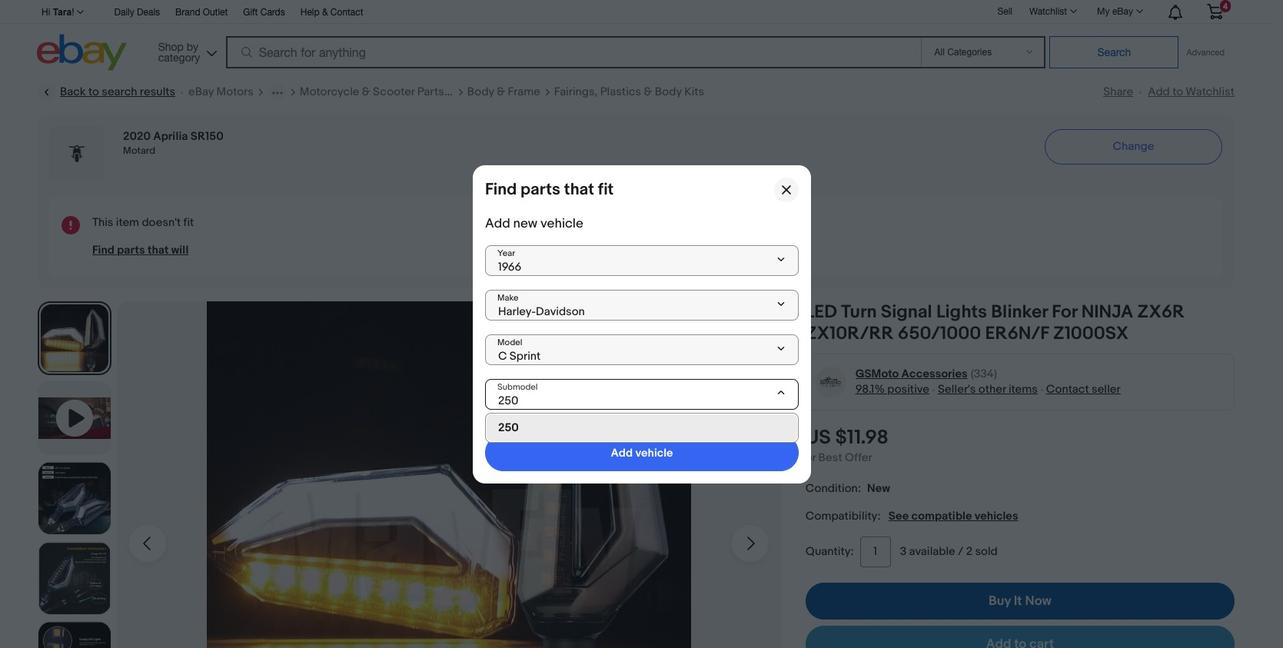 Task type: locate. For each thing, give the bounding box(es) containing it.
1 horizontal spatial add
[[611, 445, 633, 460]]

0 horizontal spatial find
[[92, 243, 115, 258]]

0 horizontal spatial contact
[[331, 7, 364, 18]]

add left new
[[485, 216, 510, 231]]

picture 3 of 9 image
[[38, 542, 111, 615]]

98.1% positive
[[856, 382, 930, 397]]

that up add new vehicle
[[564, 180, 594, 200]]

contact
[[331, 7, 364, 18], [1047, 382, 1090, 397]]

find parts that will link
[[92, 243, 189, 258]]

best
[[819, 451, 843, 465]]

add right share button at the right top of page
[[1149, 85, 1171, 99]]

find for find parts that fit
[[485, 180, 517, 200]]

daily
[[114, 7, 134, 18]]

ebay motors link
[[189, 85, 254, 100]]

add down 250 list box
[[611, 445, 633, 460]]

brand
[[175, 7, 200, 18]]

& for help
[[322, 7, 328, 18]]

available
[[910, 545, 956, 559]]

1 vertical spatial that
[[148, 243, 169, 258]]

& inside the account navigation
[[322, 7, 328, 18]]

to for back
[[88, 85, 99, 99]]

add to watchlist link
[[1149, 85, 1235, 99]]

accessories
[[458, 85, 524, 99], [902, 367, 968, 382]]

accessories right parts
[[458, 85, 524, 99]]

sell
[[998, 6, 1013, 17]]

brand outlet link
[[175, 5, 228, 22]]

that left will
[[148, 243, 169, 258]]

0 vertical spatial fit
[[598, 180, 614, 200]]

1 vertical spatial parts
[[117, 243, 145, 258]]

1 horizontal spatial body
[[655, 85, 682, 99]]

motorcycle & scooter parts & accessories link
[[300, 85, 524, 100]]

to down advanced link
[[1173, 85, 1184, 99]]

body left "frame"
[[468, 85, 495, 99]]

1 horizontal spatial to
[[1173, 85, 1184, 99]]

1 horizontal spatial contact
[[1047, 382, 1090, 397]]

find inside region
[[92, 243, 115, 258]]

change button
[[1045, 129, 1223, 165]]

250 list box
[[485, 413, 799, 443]]

this item doesn't fit
[[92, 215, 194, 230]]

add to watchlist
[[1149, 85, 1235, 99]]

that inside "dialog"
[[564, 180, 594, 200]]

0 vertical spatial parts
[[520, 180, 560, 200]]

vehicle inside button
[[635, 445, 673, 460]]

zx10r/rr
[[806, 323, 894, 345]]

offer
[[845, 451, 873, 465]]

add new vehicle
[[485, 216, 583, 231]]

or
[[806, 451, 816, 465]]

1 horizontal spatial vehicle
[[635, 445, 673, 460]]

1 vertical spatial contact
[[1047, 382, 1090, 397]]

0 vertical spatial add
[[1149, 85, 1171, 99]]

parts inside region
[[117, 243, 145, 258]]

parts inside "dialog"
[[520, 180, 560, 200]]

region
[[49, 197, 1223, 277]]

add vehicle button
[[485, 434, 799, 471]]

fit inside the find parts that fit "dialog"
[[598, 180, 614, 200]]

fit
[[598, 180, 614, 200], [183, 215, 194, 230]]

compatible
[[912, 509, 973, 524]]

None text field
[[485, 245, 799, 276], [485, 290, 799, 320], [485, 379, 799, 410], [485, 245, 799, 276], [485, 290, 799, 320], [485, 379, 799, 410]]

gift
[[243, 7, 258, 18]]

& left scooter
[[362, 85, 371, 99]]

ebay left motors
[[189, 85, 214, 99]]

0 horizontal spatial add
[[485, 216, 510, 231]]

banner
[[37, 0, 1235, 75]]

new
[[868, 482, 891, 496]]

0 vertical spatial contact
[[331, 7, 364, 18]]

& right "help"
[[322, 7, 328, 18]]

picture 1 of 9 image
[[39, 303, 110, 374]]

brand outlet
[[175, 7, 228, 18]]

0 vertical spatial watchlist
[[1030, 6, 1068, 17]]

0 horizontal spatial fit
[[183, 215, 194, 230]]

find parts that will
[[92, 243, 189, 258]]

0 horizontal spatial parts
[[117, 243, 145, 258]]

vehicle down find parts that fit
[[540, 216, 583, 231]]

contact right "help"
[[331, 7, 364, 18]]

buy
[[989, 594, 1012, 609]]

1 vertical spatial fit
[[183, 215, 194, 230]]

that
[[564, 180, 594, 200], [148, 243, 169, 258]]

find parts that fit
[[485, 180, 614, 200]]

none text field inside the find parts that fit "dialog"
[[485, 334, 799, 365]]

body & frame link
[[468, 85, 541, 100]]

0 horizontal spatial to
[[88, 85, 99, 99]]

0 vertical spatial ebay
[[1113, 6, 1134, 17]]

contact seller link
[[1047, 382, 1121, 397]]

ninja
[[1082, 302, 1134, 323]]

account navigation
[[37, 0, 1235, 24]]

1 horizontal spatial that
[[564, 180, 594, 200]]

1 horizontal spatial ebay
[[1113, 6, 1134, 17]]

contact left seller
[[1047, 382, 1090, 397]]

1 vertical spatial accessories
[[902, 367, 968, 382]]

add for add new vehicle
[[485, 216, 510, 231]]

2 horizontal spatial add
[[1149, 85, 1171, 99]]

accessories up seller's on the bottom of the page
[[902, 367, 968, 382]]

add inside button
[[611, 445, 633, 460]]

led
[[806, 302, 838, 323]]

parts for find parts that will
[[117, 243, 145, 258]]

find inside "dialog"
[[485, 180, 517, 200]]

find
[[485, 180, 517, 200], [92, 243, 115, 258]]

vehicles
[[975, 509, 1019, 524]]

for
[[1053, 302, 1078, 323]]

fairings, plastics & body kits link
[[554, 85, 705, 100]]

0 vertical spatial find
[[485, 180, 517, 200]]

new
[[513, 216, 537, 231]]

banner containing sell
[[37, 0, 1235, 75]]

body left "kits" on the right top of the page
[[655, 85, 682, 99]]

other
[[979, 382, 1007, 397]]

0 horizontal spatial watchlist
[[1030, 6, 1068, 17]]

vehicle down 250 list box
[[635, 445, 673, 460]]

& for motorcycle
[[362, 85, 371, 99]]

1 horizontal spatial watchlist
[[1186, 85, 1235, 99]]

video 1 of 1 image
[[38, 382, 111, 455]]

blinker
[[992, 302, 1049, 323]]

to right the back
[[88, 85, 99, 99]]

advanced link
[[1180, 37, 1233, 68]]

contact inside the account navigation
[[331, 7, 364, 18]]

fit inside region
[[183, 215, 194, 230]]

0 vertical spatial accessories
[[458, 85, 524, 99]]

to
[[88, 85, 99, 99], [1173, 85, 1184, 99]]

seller's other items
[[938, 382, 1038, 397]]

daily deals
[[114, 7, 160, 18]]

None text field
[[485, 334, 799, 365]]

1 horizontal spatial find
[[485, 180, 517, 200]]

& left "frame"
[[497, 85, 506, 99]]

aprilia
[[153, 129, 188, 144]]

find down this
[[92, 243, 115, 258]]

parts up add new vehicle
[[520, 180, 560, 200]]

that inside region
[[148, 243, 169, 258]]

cards
[[261, 7, 285, 18]]

2 body from the left
[[655, 85, 682, 99]]

results
[[140, 85, 175, 99]]

None submit
[[1050, 36, 1180, 68]]

0 horizontal spatial ebay
[[189, 85, 214, 99]]

daily deals link
[[114, 5, 160, 22]]

1 vertical spatial add
[[485, 216, 510, 231]]

0 vertical spatial vehicle
[[540, 216, 583, 231]]

1 vertical spatial find
[[92, 243, 115, 258]]

1 body from the left
[[468, 85, 495, 99]]

1 vertical spatial watchlist
[[1186, 85, 1235, 99]]

1 horizontal spatial fit
[[598, 180, 614, 200]]

& right 'plastics'
[[644, 85, 653, 99]]

& inside 'link'
[[644, 85, 653, 99]]

watchlist down advanced
[[1186, 85, 1235, 99]]

ebay right 'my'
[[1113, 6, 1134, 17]]

watchlist right sell link
[[1030, 6, 1068, 17]]

gsmoto accessories link
[[856, 367, 968, 382]]

0 horizontal spatial body
[[468, 85, 495, 99]]

3 available / 2 sold
[[900, 545, 998, 559]]

0 horizontal spatial that
[[148, 243, 169, 258]]

2 vertical spatial add
[[611, 445, 633, 460]]

98.1%
[[856, 382, 885, 397]]

fit for this item doesn't fit
[[183, 215, 194, 230]]

seller
[[1092, 382, 1121, 397]]

vehicle
[[540, 216, 583, 231], [635, 445, 673, 460]]

parts
[[418, 85, 445, 99]]

add
[[1149, 85, 1171, 99], [485, 216, 510, 231], [611, 445, 633, 460]]

1 vertical spatial ebay
[[189, 85, 214, 99]]

find up new
[[485, 180, 517, 200]]

2
[[967, 545, 973, 559]]

1 horizontal spatial parts
[[520, 180, 560, 200]]

1 vertical spatial vehicle
[[635, 445, 673, 460]]

0 vertical spatial that
[[564, 180, 594, 200]]

parts down the item
[[117, 243, 145, 258]]

share
[[1104, 85, 1134, 99]]

er6n/f
[[986, 323, 1050, 345]]

z1000sx
[[1054, 323, 1129, 345]]



Task type: describe. For each thing, give the bounding box(es) containing it.
kits
[[685, 85, 705, 99]]

this
[[92, 215, 113, 230]]

find for find parts that will
[[92, 243, 115, 258]]

back
[[60, 85, 86, 99]]

add vehicle
[[611, 445, 673, 460]]

led turn signal lights blinker for ninja zx6r zx10r/rr 650/1000 er6n/f z1000sx
[[806, 302, 1185, 345]]

region containing this item doesn't fit
[[49, 197, 1223, 277]]

98.1% positive link
[[856, 382, 930, 397]]

motorcycle
[[300, 85, 360, 99]]

picture 2 of 9 image
[[38, 462, 111, 535]]

& right parts
[[447, 85, 456, 99]]

see compatible vehicles
[[889, 509, 1019, 524]]

contact seller
[[1047, 382, 1121, 397]]

watchlist inside the account navigation
[[1030, 6, 1068, 17]]

add for add vehicle
[[611, 445, 633, 460]]

sell link
[[991, 6, 1020, 17]]

motorcycle & scooter parts & accessories
[[300, 85, 524, 99]]

sold
[[976, 545, 998, 559]]

find parts that fit dialog
[[0, 0, 1284, 648]]

650/1000
[[898, 323, 982, 345]]

sr150
[[191, 129, 224, 144]]

help & contact link
[[301, 5, 364, 22]]

0 horizontal spatial vehicle
[[540, 216, 583, 231]]

body inside 'link'
[[655, 85, 682, 99]]

outlet
[[203, 7, 228, 18]]

deals
[[137, 7, 160, 18]]

turn
[[842, 302, 877, 323]]

my ebay link
[[1089, 2, 1151, 21]]

positive
[[888, 382, 930, 397]]

gsmoto accessories image
[[816, 367, 847, 398]]

Quantity: text field
[[860, 537, 891, 568]]

items
[[1009, 382, 1038, 397]]

advanced
[[1187, 48, 1225, 57]]

250
[[498, 420, 519, 435]]

(334)
[[971, 367, 998, 382]]

back to search results link
[[37, 83, 175, 102]]

now
[[1026, 594, 1052, 609]]

scooter
[[373, 85, 415, 99]]

motors
[[217, 85, 254, 99]]

2020
[[123, 129, 151, 144]]

gift cards link
[[243, 5, 285, 22]]

that for fit
[[564, 180, 594, 200]]

led turn signal lights blinker for ninja zx6r zx10r/rr 650/1000 er6n/f z1000sx - picture 1 of 9 image
[[117, 302, 781, 648]]

3
[[900, 545, 907, 559]]

condition: new
[[806, 482, 891, 496]]

/
[[959, 545, 964, 559]]

condition:
[[806, 482, 862, 496]]

compatibility:
[[806, 509, 881, 524]]

signal
[[881, 302, 933, 323]]

ebay inside the account navigation
[[1113, 6, 1134, 17]]

gsmoto
[[856, 367, 899, 382]]

plastics
[[600, 85, 642, 99]]

back to search results
[[60, 85, 175, 99]]

parts for find parts that fit
[[520, 180, 560, 200]]

that for will
[[148, 243, 169, 258]]

add for add to watchlist
[[1149, 85, 1171, 99]]

seller's
[[938, 382, 976, 397]]

share button
[[1104, 85, 1134, 99]]

fit for find parts that fit
[[598, 180, 614, 200]]

gsmoto accessories (334)
[[856, 367, 998, 382]]

us $11.98 or best offer
[[806, 426, 889, 465]]

help
[[301, 7, 320, 18]]

body & frame
[[468, 85, 541, 99]]

0 horizontal spatial accessories
[[458, 85, 524, 99]]

doesn't
[[142, 215, 181, 230]]

ebay motors
[[189, 85, 254, 99]]

lights
[[937, 302, 988, 323]]

it
[[1014, 594, 1023, 609]]

your shopping cart contains 4 items image
[[1207, 4, 1225, 19]]

zx6r
[[1138, 302, 1185, 323]]

frame
[[508, 85, 541, 99]]

quantity:
[[806, 545, 854, 559]]

1 horizontal spatial accessories
[[902, 367, 968, 382]]

my
[[1098, 6, 1110, 17]]

seller's other items link
[[938, 382, 1038, 397]]

item
[[116, 215, 139, 230]]

& for body
[[497, 85, 506, 99]]

search
[[102, 85, 137, 99]]

gift cards
[[243, 7, 285, 18]]

to for add
[[1173, 85, 1184, 99]]

$11.98
[[836, 426, 889, 450]]

fairings, plastics & body kits
[[554, 85, 705, 99]]

buy it now
[[989, 594, 1052, 609]]

my ebay
[[1098, 6, 1134, 17]]

help & contact
[[301, 7, 364, 18]]



Task type: vqa. For each thing, say whether or not it's contained in the screenshot.
spiderman ps5 faceplate
no



